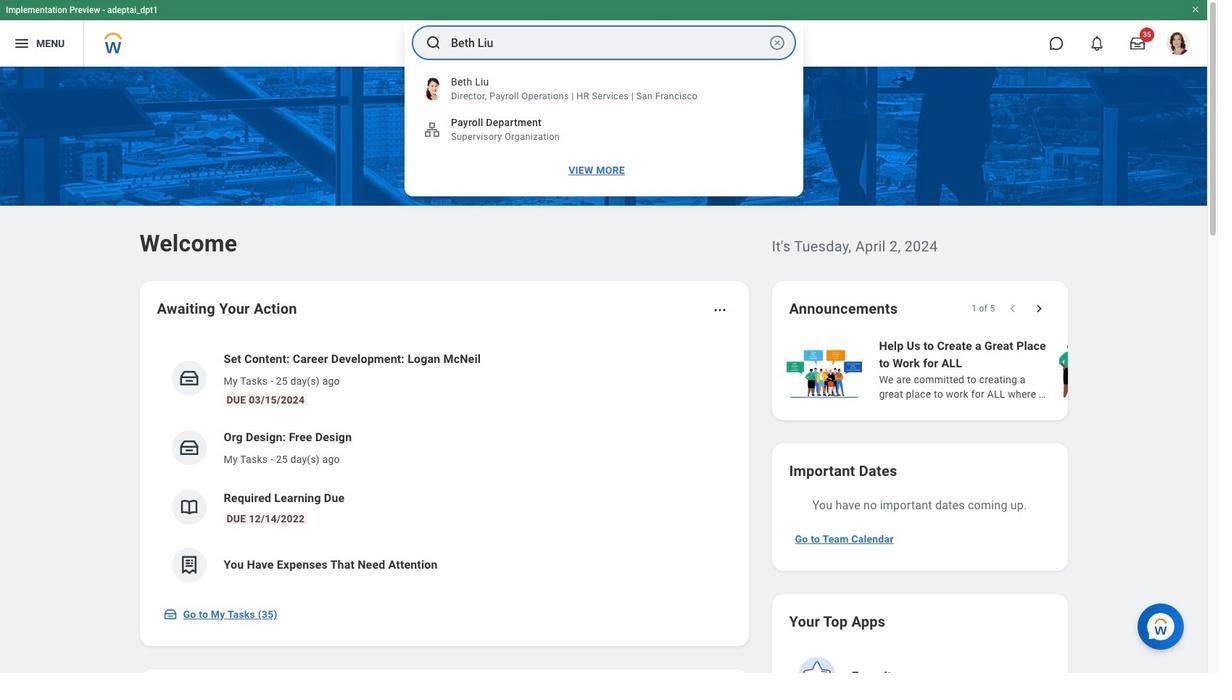 Task type: locate. For each thing, give the bounding box(es) containing it.
inbox image
[[163, 608, 177, 622]]

1 vertical spatial inbox image
[[178, 437, 200, 459]]

list
[[784, 337, 1219, 403], [157, 339, 731, 595]]

dashboard expenses image
[[178, 555, 200, 577]]

suggested results list box
[[405, 69, 804, 188]]

Search Workday  search field
[[451, 27, 766, 59]]

search image
[[425, 34, 442, 51]]

inbox image
[[178, 368, 200, 390], [178, 437, 200, 459]]

main content
[[0, 67, 1219, 674]]

1 horizontal spatial list
[[784, 337, 1219, 403]]

view team image
[[424, 121, 441, 139]]

2 inbox image from the top
[[178, 437, 200, 459]]

close environment banner image
[[1192, 5, 1200, 14]]

None search field
[[405, 21, 804, 197]]

0 horizontal spatial list
[[157, 339, 731, 595]]

0 vertical spatial inbox image
[[178, 368, 200, 390]]

justify image
[[13, 35, 30, 52]]

status
[[972, 303, 996, 315]]

banner
[[0, 0, 1208, 67]]



Task type: vqa. For each thing, say whether or not it's contained in the screenshot.
DETAILS
no



Task type: describe. For each thing, give the bounding box(es) containing it.
inbox large image
[[1131, 36, 1145, 51]]

profile logan mcneil image
[[1167, 32, 1190, 58]]

1 inbox image from the top
[[178, 368, 200, 390]]

x circle image
[[769, 34, 786, 51]]

book open image
[[178, 497, 200, 519]]

chevron right small image
[[1032, 302, 1046, 316]]

related actions image
[[713, 303, 727, 318]]

chevron left small image
[[1006, 302, 1020, 316]]

notifications large image
[[1090, 36, 1105, 51]]



